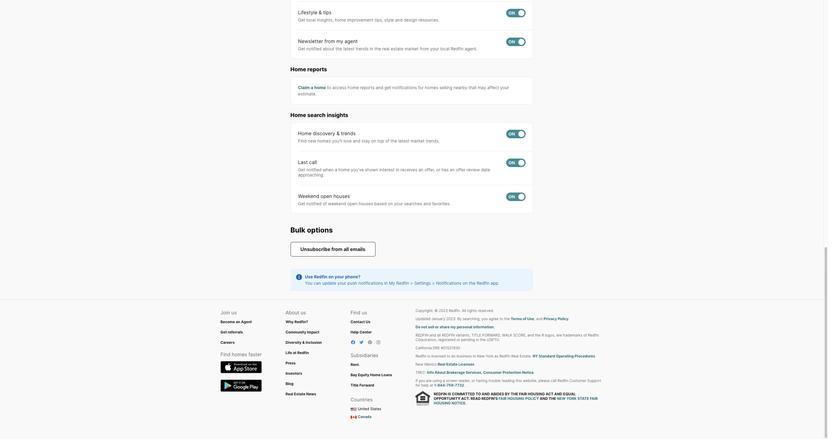 Task type: describe. For each thing, give the bounding box(es) containing it.
housing inside the redfin is committed to and abides by the fair housing act and equal opportunity act. read redfin's
[[528, 392, 545, 396]]

bulk options
[[290, 226, 333, 235]]

fair housing policy link
[[499, 396, 539, 401]]

new mexico real estate licenses
[[416, 362, 474, 367]]

of inside home discovery & trends find new homes you'll love and stay on top of the latest market trends.
[[385, 138, 389, 144]]

having
[[476, 379, 487, 383]]

business
[[457, 354, 472, 358]]

1 > from the left
[[410, 281, 413, 286]]

and left privacy at right
[[536, 317, 543, 321]]

0 horizontal spatial real
[[286, 392, 293, 396]]

trec: info about brokerage services , consumer protection notice
[[416, 370, 534, 375]]

life at redfin
[[286, 351, 309, 355]]

1 horizontal spatial ,
[[534, 317, 535, 321]]

please
[[538, 379, 550, 383]]

info
[[427, 370, 434, 375]]

countries
[[351, 397, 373, 403]]

notifications inside to access home reports and get notifications for homes selling nearby that may affect your estimate.
[[392, 85, 417, 90]]

investors
[[286, 371, 302, 376]]

based
[[374, 201, 387, 206]]

get inside the last call get notified when a home you've shown interest in receives an offer, or has an offer review date approaching.
[[298, 167, 305, 172]]

claim a home
[[298, 85, 326, 90]]

local inside lifestyle & tips get local insights, home improvement tips, style and design resources.
[[306, 17, 316, 23]]

redfin?
[[294, 320, 308, 324]]

to
[[476, 392, 481, 396]]

1 horizontal spatial houses
[[359, 201, 373, 206]]

stay
[[362, 138, 370, 144]]

. down agree
[[494, 325, 495, 329]]

latest inside 'newsletter from my agent get notified about the latest trends in the real estate market from your local redfin agent.'
[[343, 46, 354, 51]]

for inside if you are using a screen reader, or having trouble reading this website, please call redfin customer support for help at
[[416, 383, 420, 388]]

abides
[[491, 392, 504, 396]]

0 vertical spatial houses
[[333, 193, 350, 199]]

lifestyle & tips get local insights, home improvement tips, style and design resources.
[[298, 9, 439, 23]]

consumer protection notice link
[[483, 370, 534, 375]]

the right about on the left top of page
[[336, 46, 342, 51]]

by
[[457, 317, 462, 321]]

reader,
[[459, 379, 470, 383]]

licensed
[[431, 354, 446, 358]]

committed
[[452, 392, 475, 396]]

policy
[[558, 317, 569, 321]]

help center button
[[351, 330, 372, 335]]

estimate.
[[298, 91, 316, 96]]

trouble
[[488, 379, 501, 383]]

united
[[358, 407, 369, 411]]

real estate news
[[286, 392, 316, 396]]

2 vertical spatial homes
[[232, 352, 247, 358]]

in inside 'newsletter from my agent get notified about the latest trends in the real estate market from your local redfin agent.'
[[370, 46, 373, 51]]

of right terms
[[523, 317, 526, 321]]

1 horizontal spatial new
[[477, 354, 485, 358]]

favorites.
[[432, 201, 451, 206]]

insights,
[[317, 17, 334, 23]]

trends.
[[426, 138, 440, 144]]

1 vertical spatial open
[[347, 201, 357, 206]]

from for emails
[[331, 246, 342, 252]]

bay equity home loans button
[[351, 373, 392, 377]]

2 horizontal spatial an
[[450, 167, 455, 172]]

is
[[428, 354, 430, 358]]

join
[[221, 310, 230, 316]]

1 vertical spatial new
[[416, 362, 423, 367]]

redfin down share
[[442, 333, 455, 338]]

act
[[546, 392, 553, 396]]

become
[[221, 320, 235, 324]]

new york state fair housing notice
[[434, 396, 598, 405]]

. up the trademarks
[[569, 317, 570, 321]]

0 horizontal spatial a
[[311, 85, 313, 90]]

canada link
[[351, 415, 371, 419]]

redfin left app. on the right bottom
[[477, 281, 489, 286]]

fair inside new york state fair housing notice
[[590, 396, 598, 401]]

act.
[[461, 396, 470, 401]]

in inside the last call get notified when a home you've shown interest in receives an offer, or has an offer review date approaching.
[[396, 167, 399, 172]]

notified inside the last call get notified when a home you've shown interest in receives an offer, or has an offer review date approaching.
[[306, 167, 322, 172]]

redfin left the is
[[416, 354, 427, 358]]

1-
[[434, 383, 438, 388]]

at inside if you are using a screen reader, or having trouble reading this website, please call redfin customer support for help at
[[430, 383, 433, 388]]

forward
[[359, 383, 374, 388]]

1-844-759-7732 link
[[434, 383, 464, 388]]

the inside home discovery & trends find new homes you'll love and stay on top of the latest market trends.
[[391, 138, 397, 144]]

the inside use redfin on your phone? you can update your push notifications in my redfin > settings > notifications on the redfin app.
[[469, 281, 475, 286]]

services
[[466, 370, 481, 375]]

walk
[[502, 333, 512, 338]]

on for weekend open houses
[[508, 194, 515, 199]]

ny
[[533, 354, 538, 358]]

weekend
[[328, 201, 346, 206]]

tips,
[[375, 17, 383, 23]]

on up update
[[328, 274, 334, 279]]

find for find us
[[351, 310, 360, 316]]

nearby
[[453, 85, 467, 90]]

policy
[[525, 396, 539, 401]]

using
[[433, 379, 442, 383]]

or right sell
[[435, 325, 439, 329]]

market inside 'newsletter from my agent get notified about the latest trends in the real estate market from your local redfin agent.'
[[405, 46, 418, 51]]

on for newsletter from my agent
[[508, 39, 515, 44]]

sell
[[428, 325, 434, 329]]

redfin facebook image
[[351, 340, 355, 345]]

if you are using a screen reader, or having trouble reading this website, please call redfin customer support for help at
[[416, 379, 601, 388]]

call inside if you are using a screen reader, or having trouble reading this website, please call redfin customer support for help at
[[551, 379, 557, 383]]

of inside redfin and all redfin variants, title forward, walk score, and the r logos, are trademarks of redfin corporation, registered or pending in the uspto.
[[583, 333, 587, 338]]

copyright: © 2023 redfin. all rights reserved.
[[416, 308, 494, 313]]

shown
[[365, 167, 378, 172]]

privacy policy link
[[544, 317, 569, 321]]

and inside home discovery & trends find new homes you'll love and stay on top of the latest market trends.
[[353, 138, 360, 144]]

notified inside 'newsletter from my agent get notified about the latest trends in the real estate market from your local redfin agent.'
[[306, 46, 322, 51]]

the left r
[[535, 333, 541, 338]]

us for about us
[[301, 310, 306, 316]]

1 horizontal spatial real
[[438, 362, 445, 367]]

california
[[416, 346, 432, 350]]

forward,
[[482, 333, 501, 338]]

or inside the last call get notified when a home you've shown interest in receives an offer, or has an offer review date approaching.
[[436, 167, 440, 172]]

home inside to access home reports and get notifications for homes selling nearby that may affect your estimate.
[[348, 85, 359, 90]]

pending
[[461, 338, 475, 342]]

equal
[[563, 392, 576, 396]]

top
[[377, 138, 384, 144]]

to access home reports and get notifications for homes selling nearby that may affect your estimate.
[[298, 85, 509, 96]]

redfin twitter image
[[359, 340, 364, 345]]

are inside redfin and all redfin variants, title forward, walk score, and the r logos, are trademarks of redfin corporation, registered or pending in the uspto.
[[556, 333, 562, 338]]

get inside 'newsletter from my agent get notified about the latest trends in the real estate market from your local redfin agent.'
[[298, 46, 305, 51]]

0 horizontal spatial about
[[286, 310, 299, 316]]

has
[[442, 167, 449, 172]]

home search insights
[[290, 112, 348, 118]]

a inside the last call get notified when a home you've shown interest in receives an offer, or has an offer review date approaching.
[[335, 167, 337, 172]]

1 horizontal spatial estate
[[446, 362, 458, 367]]

about us
[[286, 310, 306, 316]]

us for join us
[[231, 310, 237, 316]]

1 horizontal spatial and
[[540, 396, 548, 401]]

california dre #01521930
[[416, 346, 460, 350]]

home for home search insights
[[290, 112, 306, 118]]

r
[[542, 333, 544, 338]]

call inside the last call get notified when a home you've shown interest in receives an offer, or has an offer review date approaching.
[[309, 159, 317, 165]]

the left uspto.
[[480, 338, 486, 342]]

home for home discovery & trends find new homes you'll love and stay on top of the latest market trends.
[[298, 130, 312, 137]]

the left terms
[[504, 317, 510, 321]]

redfin inside redfin and all redfin variants, title forward, walk score, and the r logos, are trademarks of redfin corporation, registered or pending in the uspto.
[[588, 333, 599, 338]]

get up careers 'button'
[[221, 330, 227, 335]]

on for last call
[[508, 160, 515, 165]]

press button
[[286, 361, 296, 365]]

the left real
[[374, 46, 381, 51]]

and down sell
[[429, 333, 436, 338]]

. up committed
[[464, 383, 465, 388]]

redfin and all redfin variants, title forward, walk score, and the r logos, are trademarks of redfin corporation, registered or pending in the uspto.
[[416, 333, 599, 342]]

2 > from the left
[[432, 281, 435, 286]]

do not sell or share my personal information link
[[416, 325, 494, 329]]

2 vertical spatial to
[[447, 354, 450, 358]]

personal
[[457, 325, 472, 329]]

in right business
[[473, 354, 476, 358]]

your left push
[[337, 281, 346, 286]]

love
[[343, 138, 352, 144]]

on inside home discovery & trends find new homes you'll love and stay on top of the latest market trends.
[[371, 138, 376, 144]]

your inside to access home reports and get notifications for homes selling nearby that may affect your estimate.
[[500, 85, 509, 90]]

0 horizontal spatial an
[[236, 320, 240, 324]]

dre
[[433, 346, 440, 350]]

on for lifestyle & tips
[[508, 10, 515, 16]]

all
[[462, 308, 466, 313]]

real estate news button
[[286, 392, 316, 396]]

canada
[[358, 415, 371, 419]]

consumer
[[483, 370, 502, 375]]

help center
[[351, 330, 372, 335]]

operating
[[556, 354, 574, 358]]

a inside if you are using a screen reader, or having trouble reading this website, please call redfin customer support for help at
[[443, 379, 445, 383]]

search
[[307, 112, 326, 118]]

redfin right my
[[396, 281, 409, 286]]

2023
[[439, 308, 448, 313]]

redfin instagram image
[[376, 340, 381, 345]]

subsidiaries
[[351, 352, 378, 358]]

market inside home discovery & trends find new homes you'll love and stay on top of the latest market trends.
[[411, 138, 425, 144]]

home inside the last call get notified when a home you've shown interest in receives an offer, or has an offer review date approaching.
[[338, 167, 350, 172]]

0 horizontal spatial fair
[[499, 396, 506, 401]]

for inside to access home reports and get notifications for homes selling nearby that may affect your estimate.
[[418, 85, 424, 90]]

claim a home link
[[298, 85, 326, 90]]

redfin right 'as' on the bottom right of the page
[[499, 354, 510, 358]]

registered
[[438, 338, 456, 342]]

newsletter from my agent get notified about the latest trends in the real estate market from your local redfin agent.
[[298, 38, 477, 51]]

1 vertical spatial my
[[450, 325, 456, 329]]

information
[[473, 325, 494, 329]]

all for emails
[[344, 246, 349, 252]]

1 horizontal spatial the
[[549, 396, 556, 401]]



Task type: locate. For each thing, give the bounding box(es) containing it.
1 on from the top
[[508, 10, 515, 16]]

york
[[566, 396, 577, 401]]

1 horizontal spatial local
[[440, 46, 449, 51]]

community
[[286, 330, 306, 335]]

0 horizontal spatial &
[[302, 340, 305, 345]]

& up you'll
[[336, 130, 340, 137]]

1 vertical spatial about
[[435, 370, 446, 375]]

1 horizontal spatial >
[[432, 281, 435, 286]]

1 horizontal spatial are
[[556, 333, 562, 338]]

this
[[516, 379, 522, 383]]

center
[[360, 330, 372, 335]]

us up redfin?
[[301, 310, 306, 316]]

all for redfin
[[437, 333, 441, 338]]

and inside lifestyle & tips get local insights, home improvement tips, style and design resources.
[[395, 17, 403, 23]]

reports inside to access home reports and get notifications for homes selling nearby that may affect your estimate.
[[360, 85, 375, 90]]

1 horizontal spatial us
[[301, 310, 306, 316]]

5 on from the top
[[508, 194, 515, 199]]

of right top
[[385, 138, 389, 144]]

3 notified from the top
[[306, 201, 322, 206]]

& for tips
[[319, 9, 322, 16]]

1 horizontal spatial about
[[435, 370, 446, 375]]

redfin for and
[[416, 333, 428, 338]]

& left tips at the left
[[319, 9, 322, 16]]

trends down agent at the left of the page
[[356, 46, 369, 51]]

redfin right the trademarks
[[588, 333, 599, 338]]

from right the estate
[[420, 46, 429, 51]]

diversity & inclusion
[[286, 340, 322, 345]]

7732
[[455, 383, 464, 388]]

about
[[323, 46, 334, 51]]

call right last
[[309, 159, 317, 165]]

the
[[511, 392, 518, 396], [549, 396, 556, 401]]

1 vertical spatial ,
[[481, 370, 482, 375]]

fair
[[519, 392, 527, 396], [499, 396, 506, 401], [590, 396, 598, 401]]

estate left news
[[294, 392, 305, 396]]

and right searches
[[423, 201, 431, 206]]

3 us from the left
[[362, 310, 367, 316]]

0 vertical spatial market
[[405, 46, 418, 51]]

your up update
[[335, 274, 344, 279]]

unsubscribe
[[300, 246, 330, 252]]

all inside redfin and all redfin variants, title forward, walk score, and the r logos, are trademarks of redfin corporation, registered or pending in the uspto.
[[437, 333, 441, 338]]

bay
[[351, 373, 357, 377]]

trends inside 'newsletter from my agent get notified about the latest trends in the real estate market from your local redfin agent.'
[[356, 46, 369, 51]]

us up the us
[[362, 310, 367, 316]]

for left selling
[[418, 85, 424, 90]]

latest right top
[[398, 138, 409, 144]]

0 horizontal spatial all
[[344, 246, 349, 252]]

1 vertical spatial homes
[[317, 138, 331, 144]]

redfin down 844-
[[434, 392, 447, 396]]

1 horizontal spatial &
[[319, 9, 322, 16]]

1 vertical spatial are
[[426, 379, 432, 383]]

0 horizontal spatial find
[[221, 352, 230, 358]]

redfin down diversity & inclusion button
[[297, 351, 309, 355]]

find left new
[[298, 138, 307, 144]]

0 horizontal spatial new
[[416, 362, 423, 367]]

home up estimate.
[[314, 85, 326, 90]]

home for home reports
[[290, 66, 306, 73]]

3 on from the top
[[508, 131, 515, 137]]

redfin inside the redfin is committed to and abides by the fair housing act and equal opportunity act. read redfin's
[[434, 392, 447, 396]]

standard
[[539, 354, 555, 358]]

a right using
[[443, 379, 445, 383]]

careers
[[221, 340, 235, 345]]

title
[[351, 383, 359, 388]]

use up you
[[305, 274, 313, 279]]

searches
[[404, 201, 422, 206]]

trec:
[[416, 370, 426, 375]]

on
[[371, 138, 376, 144], [388, 201, 393, 206], [328, 274, 334, 279], [463, 281, 468, 286]]

2 horizontal spatial to
[[500, 317, 503, 321]]

community impact button
[[286, 330, 319, 335]]

0 vertical spatial trends
[[356, 46, 369, 51]]

in left my
[[384, 281, 388, 286]]

0 vertical spatial open
[[321, 193, 332, 199]]

redfin up equal
[[558, 379, 569, 383]]

0 vertical spatial from
[[324, 38, 335, 44]]

0 horizontal spatial estate
[[294, 392, 305, 396]]

1 vertical spatial from
[[420, 46, 429, 51]]

0 horizontal spatial are
[[426, 379, 432, 383]]

1 vertical spatial you
[[419, 379, 425, 383]]

&
[[319, 9, 322, 16], [336, 130, 340, 137], [302, 340, 305, 345]]

on inside the "weekend open houses get notified of weekend open houses based on your searches and favorites."
[[388, 201, 393, 206]]

notified inside the "weekend open houses get notified of weekend open houses based on your searches and favorites."
[[306, 201, 322, 206]]

to left access
[[327, 85, 331, 90]]

update
[[322, 281, 336, 286]]

0 horizontal spatial local
[[306, 17, 316, 23]]

corporation,
[[416, 338, 437, 342]]

> left the settings
[[410, 281, 413, 286]]

4 on from the top
[[508, 160, 515, 165]]

you inside if you are using a screen reader, or having trouble reading this website, please call redfin customer support for help at
[[419, 379, 425, 383]]

1 vertical spatial find
[[351, 310, 360, 316]]

0 horizontal spatial the
[[511, 392, 518, 396]]

find inside home discovery & trends find new homes you'll love and stay on top of the latest market trends.
[[298, 138, 307, 144]]

0 horizontal spatial houses
[[333, 193, 350, 199]]

for
[[418, 85, 424, 90], [416, 383, 420, 388]]

estate.
[[520, 354, 532, 358]]

2 horizontal spatial find
[[351, 310, 360, 316]]

trends up love on the left of page
[[341, 130, 356, 137]]

1 vertical spatial call
[[551, 379, 557, 383]]

home left you've
[[338, 167, 350, 172]]

all down share
[[437, 333, 441, 338]]

new york state fair housing notice link
[[434, 396, 598, 405]]

download the redfin app from the google play store image
[[221, 380, 262, 392]]

0 horizontal spatial open
[[321, 193, 332, 199]]

get
[[384, 85, 391, 90]]

my down 2023:
[[450, 325, 456, 329]]

and right score,
[[527, 333, 534, 338]]

about up why
[[286, 310, 299, 316]]

use inside use redfin on your phone? you can update your push notifications in my redfin > settings > notifications on the redfin app.
[[305, 274, 313, 279]]

agent.
[[465, 46, 477, 51]]

from
[[324, 38, 335, 44], [420, 46, 429, 51], [331, 246, 342, 252]]

or down services
[[472, 379, 475, 383]]

0 horizontal spatial at
[[293, 351, 296, 355]]

0 vertical spatial call
[[309, 159, 317, 165]]

0 horizontal spatial my
[[336, 38, 343, 44]]

homes inside to access home reports and get notifications for homes selling nearby that may affect your estimate.
[[425, 85, 438, 90]]

1 horizontal spatial housing
[[507, 396, 524, 401]]

None checkbox
[[506, 9, 525, 17], [506, 159, 525, 167], [506, 9, 525, 17], [506, 159, 525, 167]]

0 vertical spatial new
[[477, 354, 485, 358]]

0 horizontal spatial us
[[231, 310, 237, 316]]

real down blog button
[[286, 392, 293, 396]]

lifestyle
[[298, 9, 317, 16]]

variants,
[[456, 333, 470, 338]]

2 vertical spatial &
[[302, 340, 305, 345]]

redfin inside if you are using a screen reader, or having trouble reading this website, please call redfin customer support for help at
[[558, 379, 569, 383]]

0 vertical spatial at
[[293, 351, 296, 355]]

home discovery & trends find new homes you'll love and stay on top of the latest market trends.
[[298, 130, 440, 144]]

and inside to access home reports and get notifications for homes selling nearby that may affect your estimate.
[[376, 85, 383, 90]]

in inside redfin and all redfin variants, title forward, walk score, and the r logos, are trademarks of redfin corporation, registered or pending in the uspto.
[[476, 338, 479, 342]]

& right diversity
[[302, 340, 305, 345]]

0 vertical spatial &
[[319, 9, 322, 16]]

houses left the based
[[359, 201, 373, 206]]

2 vertical spatial find
[[221, 352, 230, 358]]

notifications right get
[[392, 85, 417, 90]]

home right access
[[348, 85, 359, 90]]

find homes faster
[[221, 352, 262, 358]]

weekend
[[298, 193, 319, 199]]

1 vertical spatial reports
[[360, 85, 375, 90]]

> right the settings
[[432, 281, 435, 286]]

logos,
[[545, 333, 555, 338]]

1 vertical spatial notifications
[[358, 281, 383, 286]]

0 vertical spatial use
[[305, 274, 313, 279]]

title forward button
[[351, 383, 374, 388]]

equal housing opportunity image
[[416, 391, 430, 406]]

approaching.
[[298, 172, 324, 178]]

1 horizontal spatial at
[[430, 383, 433, 388]]

& for inclusion
[[302, 340, 305, 345]]

get referrals
[[221, 330, 243, 335]]

get down lifestyle
[[298, 17, 305, 23]]

1 horizontal spatial you
[[481, 317, 488, 321]]

a
[[311, 85, 313, 90], [335, 167, 337, 172], [443, 379, 445, 383]]

homes down discovery
[[317, 138, 331, 144]]

contact
[[351, 320, 365, 324]]

1 vertical spatial for
[[416, 383, 420, 388]]

open up the weekend
[[321, 193, 332, 199]]

referrals
[[228, 330, 243, 335]]

2 vertical spatial from
[[331, 246, 342, 252]]

licenses
[[458, 362, 474, 367]]

on left top
[[371, 138, 376, 144]]

0 horizontal spatial >
[[410, 281, 413, 286]]

2 on from the top
[[508, 39, 515, 44]]

your right affect
[[500, 85, 509, 90]]

emails
[[350, 246, 365, 252]]

uspto.
[[487, 338, 500, 342]]

trends inside home discovery & trends find new homes you'll love and stay on top of the latest market trends.
[[341, 130, 356, 137]]

or inside if you are using a screen reader, or having trouble reading this website, please call redfin customer support for help at
[[472, 379, 475, 383]]

0 vertical spatial real
[[511, 354, 519, 358]]

procedures
[[575, 354, 595, 358]]

market left trends.
[[411, 138, 425, 144]]

0 vertical spatial find
[[298, 138, 307, 144]]

0 horizontal spatial housing
[[434, 401, 451, 405]]

estate down do
[[446, 362, 458, 367]]

download the redfin app on the apple app store image
[[221, 361, 262, 373]]

your inside the "weekend open houses get notified of weekend open houses based on your searches and favorites."
[[394, 201, 403, 206]]

copyright:
[[416, 308, 433, 313]]

local inside 'newsletter from my agent get notified about the latest trends in the real estate market from your local redfin agent.'
[[440, 46, 449, 51]]

reports up claim a home
[[307, 66, 327, 73]]

local down lifestyle
[[306, 17, 316, 23]]

1 vertical spatial to
[[500, 317, 503, 321]]

on right the based
[[388, 201, 393, 206]]

1 notified from the top
[[306, 46, 322, 51]]

on for home discovery & trends
[[508, 131, 515, 137]]

your inside 'newsletter from my agent get notified about the latest trends in the real estate market from your local redfin agent.'
[[430, 46, 439, 51]]

phone?
[[345, 274, 360, 279]]

use right terms
[[527, 317, 534, 321]]

0 vertical spatial you
[[481, 317, 488, 321]]

1 horizontal spatial a
[[335, 167, 337, 172]]

1 horizontal spatial homes
[[317, 138, 331, 144]]

my
[[389, 281, 395, 286]]

new left york
[[477, 354, 485, 358]]

and left get
[[376, 85, 383, 90]]

get inside the "weekend open houses get notified of weekend open houses based on your searches and favorites."
[[298, 201, 305, 206]]

the inside the redfin is committed to and abides by the fair housing act and equal opportunity act. read redfin's
[[511, 392, 518, 396]]

at left 1-
[[430, 383, 433, 388]]

real down licensed
[[438, 362, 445, 367]]

housing inside new york state fair housing notice
[[434, 401, 451, 405]]

equity
[[358, 373, 369, 377]]

an left offer,
[[418, 167, 423, 172]]

in right pending
[[476, 338, 479, 342]]

©
[[434, 308, 438, 313]]

2 horizontal spatial &
[[336, 130, 340, 137]]

home right insights,
[[335, 17, 346, 23]]

receives
[[400, 167, 417, 172]]

home up claim
[[290, 66, 306, 73]]

redfin down the not
[[416, 333, 428, 338]]

trademarks
[[563, 333, 582, 338]]

agree
[[489, 317, 499, 321]]

2 vertical spatial real
[[286, 392, 293, 396]]

contact us
[[351, 320, 370, 324]]

redfin for is
[[434, 392, 447, 396]]

support
[[587, 379, 601, 383]]

the right top
[[391, 138, 397, 144]]

0 vertical spatial notifications
[[392, 85, 417, 90]]

impact
[[307, 330, 319, 335]]

1 us from the left
[[231, 310, 237, 316]]

None checkbox
[[506, 38, 525, 46], [506, 130, 525, 138], [506, 193, 525, 201], [506, 38, 525, 46], [506, 130, 525, 138], [506, 193, 525, 201]]

, left privacy at right
[[534, 317, 535, 321]]

0 vertical spatial a
[[311, 85, 313, 90]]

to left do
[[447, 354, 450, 358]]

homes inside home discovery & trends find new homes you'll love and stay on top of the latest market trends.
[[317, 138, 331, 144]]

1 vertical spatial real
[[438, 362, 445, 367]]

my
[[336, 38, 343, 44], [450, 325, 456, 329]]

us flag image
[[351, 408, 357, 411]]

from for agent
[[324, 38, 335, 44]]

notified up the approaching.
[[306, 167, 322, 172]]

or inside redfin and all redfin variants, title forward, walk score, and the r logos, are trademarks of redfin corporation, registered or pending in the uspto.
[[457, 338, 460, 342]]

1 vertical spatial &
[[336, 130, 340, 137]]

1 horizontal spatial an
[[418, 167, 423, 172]]

homes up download the redfin app on the apple app store image
[[232, 352, 247, 358]]

latest inside home discovery & trends find new homes you'll love and stay on top of the latest market trends.
[[398, 138, 409, 144]]

2 us from the left
[[301, 310, 306, 316]]

notifications inside use redfin on your phone? you can update your push notifications in my redfin > settings > notifications on the redfin app.
[[358, 281, 383, 286]]

0 horizontal spatial use
[[305, 274, 313, 279]]

1 vertical spatial notified
[[306, 167, 322, 172]]

info about brokerage services link
[[427, 370, 481, 375]]

0 vertical spatial notified
[[306, 46, 322, 51]]

local
[[306, 17, 316, 23], [440, 46, 449, 51]]

my inside 'newsletter from my agent get notified about the latest trends in the real estate market from your local redfin agent.'
[[336, 38, 343, 44]]

0 vertical spatial reports
[[307, 66, 327, 73]]

0 horizontal spatial to
[[327, 85, 331, 90]]

0 horizontal spatial reports
[[307, 66, 327, 73]]

us for find us
[[362, 310, 367, 316]]

find down careers 'button'
[[221, 352, 230, 358]]

on right notifications
[[463, 281, 468, 286]]

market right the estate
[[405, 46, 418, 51]]

, up having
[[481, 370, 482, 375]]

in inside use redfin on your phone? you can update your push notifications in my redfin > settings > notifications on the redfin app.
[[384, 281, 388, 286]]

home reports
[[290, 66, 327, 73]]

the
[[336, 46, 342, 51], [374, 46, 381, 51], [391, 138, 397, 144], [469, 281, 475, 286], [504, 317, 510, 321], [535, 333, 541, 338], [480, 338, 486, 342]]

1 vertical spatial use
[[527, 317, 534, 321]]

1-844-759-7732 .
[[434, 383, 465, 388]]

and inside the "weekend open houses get notified of weekend open houses based on your searches and favorites."
[[423, 201, 431, 206]]

2 notified from the top
[[306, 167, 322, 172]]

houses up the weekend
[[333, 193, 350, 199]]

are down info
[[426, 379, 432, 383]]

new
[[308, 138, 316, 144]]

canadian flag image
[[351, 416, 357, 419]]

0 horizontal spatial and
[[482, 392, 490, 396]]

1 vertical spatial local
[[440, 46, 449, 51]]

0 vertical spatial estate
[[446, 362, 458, 367]]

get
[[298, 17, 305, 23], [298, 46, 305, 51], [298, 167, 305, 172], [298, 201, 305, 206], [221, 330, 227, 335]]

home left search
[[290, 112, 306, 118]]

open right the weekend
[[347, 201, 357, 206]]

0 vertical spatial local
[[306, 17, 316, 23]]

in right interest at the left top
[[396, 167, 399, 172]]

1 horizontal spatial to
[[447, 354, 450, 358]]

when
[[323, 167, 334, 172]]

home inside lifestyle & tips get local insights, home improvement tips, style and design resources.
[[335, 17, 346, 23]]

at right life at bottom
[[293, 351, 296, 355]]

1 vertical spatial estate
[[294, 392, 305, 396]]

the left new
[[549, 396, 556, 401]]

0 horizontal spatial homes
[[232, 352, 247, 358]]

homes left selling
[[425, 85, 438, 90]]

you right if
[[419, 379, 425, 383]]

2 horizontal spatial us
[[362, 310, 367, 316]]

you've
[[351, 167, 364, 172]]

bay equity home loans
[[351, 373, 392, 377]]

or left pending
[[457, 338, 460, 342]]

& inside lifestyle & tips get local insights, home improvement tips, style and design resources.
[[319, 9, 322, 16]]

redfin inside 'newsletter from my agent get notified about the latest trends in the real estate market from your local redfin agent.'
[[451, 46, 463, 51]]

notifications
[[436, 281, 461, 286]]

opportunity
[[434, 396, 460, 401]]

1 horizontal spatial call
[[551, 379, 557, 383]]

app.
[[491, 281, 499, 286]]

0 vertical spatial are
[[556, 333, 562, 338]]

& inside home discovery & trends find new homes you'll love and stay on top of the latest market trends.
[[336, 130, 340, 137]]

offer
[[456, 167, 465, 172]]

redfin is licensed to do business in new york as redfin real estate. ny standard operating procedures
[[416, 354, 595, 358]]

latest down agent at the left of the page
[[343, 46, 354, 51]]

2 vertical spatial a
[[443, 379, 445, 383]]

score,
[[513, 333, 526, 338]]

call
[[309, 159, 317, 165], [551, 379, 557, 383]]

options
[[307, 226, 333, 235]]

redfin left agent.
[[451, 46, 463, 51]]

newsletter
[[298, 38, 323, 44]]

get down newsletter
[[298, 46, 305, 51]]

my left agent at the left of the page
[[336, 38, 343, 44]]

of right the trademarks
[[583, 333, 587, 338]]

local left agent.
[[440, 46, 449, 51]]

home left loans
[[370, 373, 381, 377]]

are right logos, at the bottom of the page
[[556, 333, 562, 338]]

last
[[298, 159, 308, 165]]

an
[[418, 167, 423, 172], [450, 167, 455, 172], [236, 320, 240, 324]]

fair inside the redfin is committed to and abides by the fair housing act and equal opportunity act. read redfin's
[[519, 392, 527, 396]]

0 horizontal spatial notifications
[[358, 281, 383, 286]]

a up estimate.
[[311, 85, 313, 90]]

home inside home discovery & trends find new homes you'll love and stay on top of the latest market trends.
[[298, 130, 312, 137]]

redfin up can
[[314, 274, 327, 279]]

1 vertical spatial at
[[430, 383, 433, 388]]

updated
[[416, 317, 430, 321]]

mexico
[[424, 362, 437, 367]]

your down resources.
[[430, 46, 439, 51]]

get inside lifestyle & tips get local insights, home improvement tips, style and design resources.
[[298, 17, 305, 23]]

notice
[[522, 370, 534, 375]]

1 horizontal spatial use
[[527, 317, 534, 321]]

2 horizontal spatial a
[[443, 379, 445, 383]]

share
[[440, 325, 450, 329]]

0 horizontal spatial latest
[[343, 46, 354, 51]]

1 horizontal spatial open
[[347, 201, 357, 206]]

1 vertical spatial houses
[[359, 201, 373, 206]]

0 vertical spatial all
[[344, 246, 349, 252]]

2 horizontal spatial and
[[554, 392, 562, 396]]

life
[[286, 351, 292, 355]]

to inside to access home reports and get notifications for homes selling nearby that may affect your estimate.
[[327, 85, 331, 90]]

of inside the "weekend open houses get notified of weekend open houses based on your searches and favorites."
[[323, 201, 327, 206]]

0 horizontal spatial call
[[309, 159, 317, 165]]

to right agree
[[500, 317, 503, 321]]

redfin pinterest image
[[368, 340, 372, 345]]

your left searches
[[394, 201, 403, 206]]

1 horizontal spatial latest
[[398, 138, 409, 144]]

faster
[[248, 352, 262, 358]]

find for find homes faster
[[221, 352, 230, 358]]

offer,
[[425, 167, 435, 172]]

blog
[[286, 382, 293, 386]]

2 horizontal spatial real
[[511, 354, 519, 358]]

rent. button
[[351, 362, 360, 367]]

are inside if you are using a screen reader, or having trouble reading this website, please call redfin customer support for help at
[[426, 379, 432, 383]]

. down committed
[[465, 401, 467, 405]]



Task type: vqa. For each thing, say whether or not it's contained in the screenshot.
the right housing
yes



